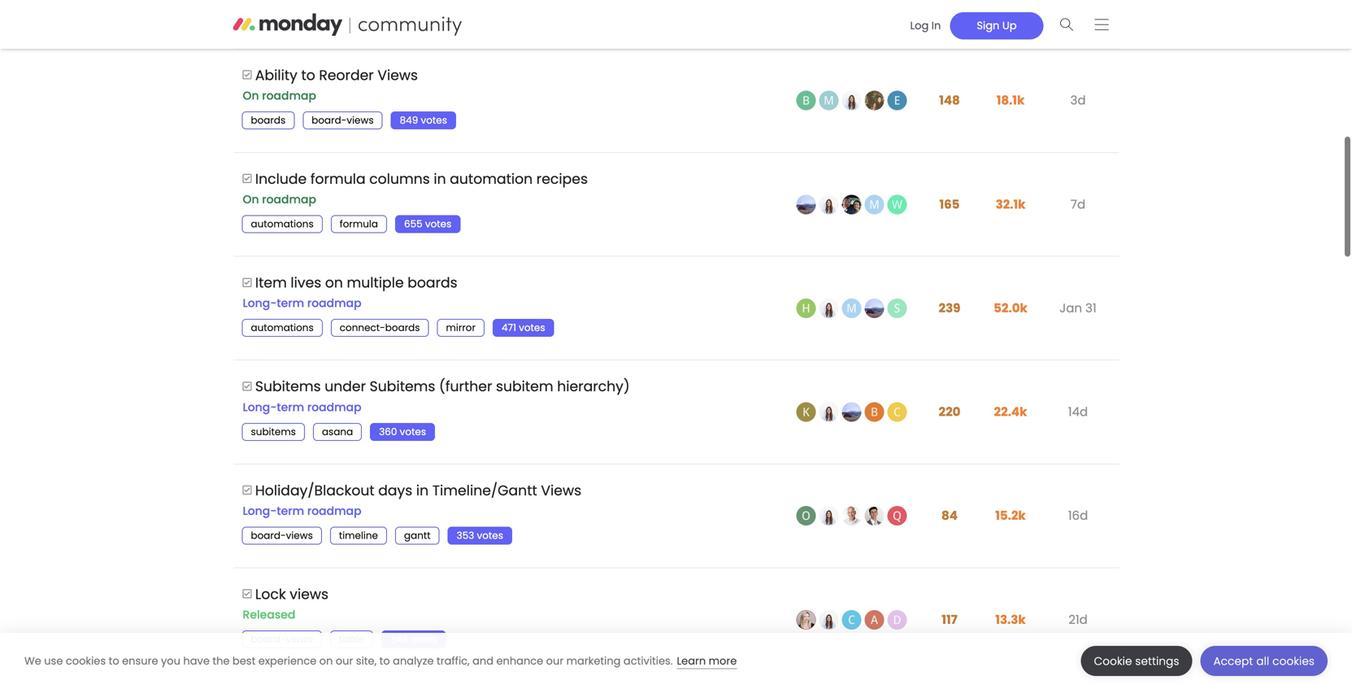 Task type: locate. For each thing, give the bounding box(es) containing it.
have
[[183, 654, 210, 668]]

4 tags list from the top
[[242, 215, 469, 233]]

1 vertical spatial automations
[[251, 321, 314, 335]]

ability to reorder views link
[[255, 53, 418, 97]]

2 this topic has a solution image from the top
[[242, 173, 253, 184]]

recipes
[[537, 169, 588, 189]]

2 vertical spatial board-views link
[[242, 631, 322, 648]]

1 automations from the top
[[251, 217, 314, 231]]

learn more link
[[677, 654, 737, 669]]

this topic has a solution image left item
[[242, 277, 253, 288]]

0 vertical spatial board-
[[312, 113, 347, 127]]

asana
[[322, 425, 353, 438]]

log in
[[911, 18, 942, 33]]

juliette  - frequent poster image
[[842, 91, 862, 110]]

board-views down holiday/blackout
[[251, 529, 313, 542]]

dialog
[[0, 633, 1353, 689]]

juliette  - frequent poster, accepted answer image left caleb bacon - frequent poster image on the bottom right of page
[[820, 610, 839, 630]]

hkilf - original poster image
[[797, 298, 816, 318]]

boards down multiple at the top
[[385, 321, 420, 335]]

1 horizontal spatial views
[[541, 481, 582, 500]]

more
[[709, 654, 737, 668]]

board-
[[312, 113, 347, 127], [251, 529, 286, 542], [251, 633, 286, 646]]

this topic has a solution image for subitems
[[242, 381, 253, 391]]

2 tags list from the top
[[242, 111, 465, 129]]

views
[[378, 65, 418, 85], [541, 481, 582, 500]]

ensure
[[122, 654, 158, 668]]

bryan rodriguez - most recent poster image
[[888, 91, 907, 110]]

1 horizontal spatial our
[[546, 654, 564, 668]]

2 subitems from the left
[[370, 377, 436, 396]]

655
[[404, 217, 423, 231]]

0 horizontal spatial views
[[378, 65, 418, 85]]

activities.
[[624, 654, 673, 668]]

formula up the formula link
[[311, 169, 366, 189]]

you
[[161, 654, 181, 668]]

on down table link
[[320, 654, 333, 668]]

this topic has a solution image
[[242, 485, 253, 495], [242, 589, 253, 599]]

2 horizontal spatial to
[[380, 654, 390, 668]]

automations for include
[[251, 217, 314, 231]]

tags list containing subitems
[[242, 423, 444, 441]]

juliette  - frequent poster, accepted answer image for automation
[[820, 195, 839, 214]]

this topic has a solution image for item
[[242, 277, 253, 288]]

3 this topic has a solution image from the top
[[242, 277, 253, 288]]

votes right 655
[[425, 217, 452, 231]]

1 cookies from the left
[[66, 654, 106, 668]]

sammh - most recent poster image
[[888, 298, 907, 318]]

13.3k
[[996, 611, 1026, 628]]

votes right 360
[[400, 425, 426, 438]]

subitems
[[255, 377, 321, 396], [370, 377, 436, 396]]

votes
[[421, 113, 447, 127], [425, 217, 452, 231], [519, 321, 546, 335], [400, 425, 426, 438], [477, 529, 504, 542], [411, 633, 437, 646]]

to right 'site,'
[[380, 654, 390, 668]]

2 cookies from the left
[[1273, 654, 1316, 669]]

caleb bacon - frequent poster image
[[842, 610, 862, 630]]

471 votes link
[[493, 319, 555, 337]]

board-views link up experience
[[242, 631, 322, 648]]

cookies for all
[[1273, 654, 1316, 669]]

cookies inside button
[[1273, 654, 1316, 669]]

lock views
[[255, 585, 329, 604]]

in right the columns
[[434, 169, 446, 189]]

cookies right use
[[66, 654, 106, 668]]

cookie
[[1095, 654, 1133, 669]]

views down holiday/blackout
[[286, 529, 313, 542]]

table link
[[330, 631, 373, 648]]

board-views link down reorder
[[303, 111, 383, 129]]

ben p taylor - original poster image
[[797, 91, 816, 110]]

117 button
[[938, 601, 962, 638]]

0 horizontal spatial our
[[336, 654, 353, 668]]

our right enhance
[[546, 654, 564, 668]]

1 juliette  - frequent poster, accepted answer image from the top
[[820, 195, 839, 214]]

220
[[939, 403, 961, 421]]

1 vertical spatial juliette  - frequent poster, accepted answer image
[[820, 506, 839, 526]]

navigation
[[896, 7, 1120, 42]]

martin skarra - frequent poster image
[[865, 195, 885, 214]]

0 horizontal spatial cookies
[[66, 654, 106, 668]]

views
[[347, 113, 374, 127], [286, 529, 313, 542], [290, 585, 329, 604], [286, 633, 313, 646]]

melissa - monday.com - frequent poster image
[[842, 298, 862, 318]]

this topic has a solution image down "subitems" link
[[242, 485, 253, 495]]

1 automations link from the top
[[242, 215, 323, 233]]

this topic has a solution image for include
[[242, 173, 253, 184]]

12 tags list from the top
[[242, 631, 455, 648]]

sign up button
[[951, 12, 1044, 39]]

5 tags list from the top
[[242, 293, 419, 313]]

views down reorder
[[347, 113, 374, 127]]

on right lives
[[325, 273, 343, 293]]

cookies right all
[[1273, 654, 1316, 669]]

148 button
[[936, 82, 965, 119]]

formula left 655
[[340, 217, 378, 231]]

0 vertical spatial juliette  - frequent poster, accepted answer image
[[820, 195, 839, 214]]

6 tags list from the top
[[242, 319, 563, 337]]

votes for lock views
[[411, 633, 437, 646]]

0 vertical spatial formula
[[311, 169, 366, 189]]

automations down include
[[251, 217, 314, 231]]

multiple
[[347, 273, 404, 293]]

this topic has a solution image
[[242, 70, 253, 80], [242, 173, 253, 184], [242, 277, 253, 288], [242, 381, 253, 391]]

8 tags list from the top
[[242, 423, 444, 441]]

kyna - original poster image
[[797, 402, 816, 422]]

juliette  - frequent poster, accepted answer image left andrew almand - frequent poster icon
[[820, 195, 839, 214]]

2 vertical spatial juliette  - frequent poster, accepted answer image
[[820, 610, 839, 630]]

7 tags list from the top
[[242, 397, 419, 416]]

2 vertical spatial board-
[[251, 633, 286, 646]]

subitems up 360 votes
[[370, 377, 436, 396]]

9 tags list from the top
[[242, 501, 419, 520]]

automation
[[450, 169, 533, 189]]

votes right 353
[[477, 529, 504, 542]]

84
[[942, 507, 958, 524]]

include
[[255, 169, 307, 189]]

0 vertical spatial views
[[378, 65, 418, 85]]

juliette  - frequent poster, accepted answer image for views
[[820, 506, 839, 526]]

this topic has a solution image left the lock
[[242, 589, 253, 599]]

ability to reorder views
[[255, 65, 418, 85]]

2 this topic has a solution image from the top
[[242, 589, 253, 599]]

subitems link
[[242, 423, 305, 441]]

views right the timeline/gantt
[[541, 481, 582, 500]]

1 vertical spatial automations link
[[242, 319, 323, 337]]

to right ability
[[301, 65, 315, 85]]

board-views for lock
[[251, 633, 313, 646]]

subitems up subitems
[[255, 377, 321, 396]]

juliette  - frequent poster, accepted answer image left bas de bruin - frequent poster icon
[[820, 506, 839, 526]]

471
[[502, 321, 517, 335]]

michal - accepted answer image
[[820, 91, 839, 110]]

andrew almand - frequent poster image
[[842, 195, 862, 214]]

14d link
[[1065, 391, 1093, 433]]

0 horizontal spatial subitems
[[255, 377, 321, 396]]

tags list containing boards
[[242, 111, 465, 129]]

1 this topic has a solution image from the top
[[242, 70, 253, 80]]

this topic has a solution image up subitems
[[242, 381, 253, 391]]

christine - most recent poster image
[[888, 402, 907, 422]]

this topic has a solution image left include
[[242, 173, 253, 184]]

0 vertical spatial this topic has a solution image
[[242, 485, 253, 495]]

table
[[339, 633, 364, 646]]

views up 849
[[378, 65, 418, 85]]

sign up
[[977, 18, 1017, 33]]

dorota - most recent poster image
[[888, 610, 907, 630]]

board- up the lock
[[251, 529, 286, 542]]

juliette  - accepted answer image
[[820, 298, 839, 318]]

board-views
[[312, 113, 374, 127], [251, 529, 313, 542], [251, 633, 313, 646]]

in
[[932, 18, 942, 33]]

our left 'site,'
[[336, 654, 353, 668]]

automations down item
[[251, 321, 314, 335]]

1 horizontal spatial cookies
[[1273, 654, 1316, 669]]

7d link
[[1067, 183, 1090, 225]]

votes right 849
[[421, 113, 447, 127]]

marketing
[[567, 654, 621, 668]]

849 votes
[[400, 113, 447, 127]]

1 horizontal spatial subitems
[[370, 377, 436, 396]]

0 horizontal spatial in
[[416, 481, 429, 500]]

votes up the analyze at the left bottom of page
[[411, 633, 437, 646]]

automations link
[[242, 215, 323, 233], [242, 319, 323, 337]]

subitems
[[251, 425, 296, 438]]

348 votes
[[390, 633, 437, 646]]

0 vertical spatial automations
[[251, 217, 314, 231]]

views up experience
[[286, 633, 313, 646]]

accept all cookies button
[[1201, 646, 1329, 676]]

under
[[325, 377, 366, 396]]

automations link down include
[[242, 215, 323, 233]]

14d
[[1069, 403, 1089, 421]]

2 juliette  - frequent poster, accepted answer image from the top
[[820, 506, 839, 526]]

7d
[[1071, 195, 1086, 213]]

1 vertical spatial board-views
[[251, 529, 313, 542]]

site,
[[356, 654, 377, 668]]

include formula columns in automation recipes
[[255, 169, 588, 189]]

board-views link for lock
[[242, 631, 322, 648]]

0 vertical spatial automations link
[[242, 215, 323, 233]]

amber from monday.com - frequent poster image
[[865, 91, 885, 110]]

1 vertical spatial board-
[[251, 529, 286, 542]]

1 vertical spatial this topic has a solution image
[[242, 589, 253, 599]]

board-views link down holiday/blackout
[[242, 527, 322, 545]]

0 horizontal spatial to
[[109, 654, 119, 668]]

connect-boards link
[[331, 319, 429, 337]]

include formula columns in automation recipes link
[[255, 157, 588, 201]]

16d
[[1069, 507, 1089, 524]]

2 vertical spatial boards
[[385, 321, 420, 335]]

1 horizontal spatial in
[[434, 169, 446, 189]]

1 this topic has a solution image from the top
[[242, 485, 253, 495]]

2 vertical spatial board-views
[[251, 633, 313, 646]]

log
[[911, 18, 929, 33]]

on
[[325, 273, 343, 293], [320, 654, 333, 668]]

board- up experience
[[251, 633, 286, 646]]

analyze
[[393, 654, 434, 668]]

to left 'ensure'
[[109, 654, 119, 668]]

this topic has a solution image for holiday/blackout
[[242, 485, 253, 495]]

21d
[[1069, 611, 1088, 628]]

2 automations link from the top
[[242, 319, 323, 337]]

board- down ability to reorder views link
[[312, 113, 347, 127]]

board-views link for holiday/blackout
[[242, 527, 322, 545]]

2 automations from the top
[[251, 321, 314, 335]]

2 our from the left
[[546, 654, 564, 668]]

automations link down item
[[242, 319, 323, 337]]

1 vertical spatial board-views link
[[242, 527, 322, 545]]

this topic has a solution image left ability
[[242, 70, 253, 80]]

to
[[301, 65, 315, 85], [109, 654, 119, 668], [380, 654, 390, 668]]

471 votes
[[502, 321, 546, 335]]

1 tags list from the top
[[242, 85, 409, 105]]

0 vertical spatial on
[[325, 273, 343, 293]]

board-views down reorder
[[312, 113, 374, 127]]

4 this topic has a solution image from the top
[[242, 381, 253, 391]]

tags list
[[242, 85, 409, 105], [242, 111, 465, 129], [242, 189, 409, 209], [242, 215, 469, 233], [242, 293, 419, 313], [242, 319, 563, 337], [242, 397, 419, 416], [242, 423, 444, 441], [242, 501, 419, 520], [242, 527, 521, 545], [242, 605, 325, 624], [242, 631, 455, 648]]

cookies
[[66, 654, 106, 668], [1273, 654, 1316, 669]]

board-views up experience
[[251, 633, 313, 646]]

boards up mirror
[[408, 273, 458, 293]]

automations link for item
[[242, 319, 323, 337]]

in right days
[[416, 481, 429, 500]]

boards down ability
[[251, 113, 286, 127]]

holiday/blackout
[[255, 481, 375, 500]]

automations
[[251, 217, 314, 231], [251, 321, 314, 335]]

juliette  - frequent poster, accepted answer image
[[820, 195, 839, 214], [820, 506, 839, 526], [820, 610, 839, 630]]



Task type: vqa. For each thing, say whether or not it's contained in the screenshot.
the top "automations"
yes



Task type: describe. For each thing, give the bounding box(es) containing it.
22.4k
[[995, 403, 1028, 421]]

lock views link
[[255, 572, 329, 616]]

1 vertical spatial in
[[416, 481, 429, 500]]

bas de bruin - frequent poster image
[[842, 506, 862, 526]]

32.1k
[[996, 195, 1026, 213]]

board- for holiday/blackout
[[251, 529, 286, 542]]

votes for ability to reorder views
[[421, 113, 447, 127]]

experience
[[259, 654, 317, 668]]

0 vertical spatial boards
[[251, 113, 286, 127]]

353 votes link
[[448, 527, 513, 545]]

votes for include formula columns in automation recipes
[[425, 217, 452, 231]]

3 tags list from the top
[[242, 189, 409, 209]]

21d link
[[1065, 599, 1092, 641]]

best
[[233, 654, 256, 668]]

18.1k
[[997, 92, 1025, 109]]

all
[[1257, 654, 1270, 669]]

jeffrey thompson - most recent poster image
[[888, 195, 907, 214]]

220 button
[[935, 394, 965, 430]]

84 button
[[938, 498, 962, 534]]

connect-boards
[[340, 321, 420, 335]]

reorder
[[319, 65, 374, 85]]

log in button
[[902, 12, 951, 39]]

3 juliette  - frequent poster, accepted answer image from the top
[[820, 610, 839, 630]]

655 votes link
[[395, 215, 461, 233]]

kim berney - frequent poster image
[[865, 506, 885, 526]]

this topic has a solution image for lock
[[242, 589, 253, 599]]

holiday/blackout days in timeline/gantt views link
[[255, 468, 582, 512]]

mirror
[[446, 321, 476, 335]]

monday community forum image
[[233, 13, 494, 36]]

subitems under subitems (further subitem hierarchy) link
[[255, 365, 630, 409]]

item lives on multiple boards link
[[255, 261, 458, 305]]

16d link
[[1065, 495, 1093, 537]]

165 button
[[936, 186, 964, 223]]

search image
[[1061, 18, 1075, 31]]

hernan lopez - original poster image
[[797, 195, 816, 214]]

sign
[[977, 18, 1000, 33]]

1 vertical spatial boards
[[408, 273, 458, 293]]

and
[[473, 654, 494, 668]]

item lives on multiple boards
[[255, 273, 458, 293]]

we use cookies to ensure you have the best experience on our site, to analyze traffic, and enhance our marketing activities. learn more
[[24, 654, 737, 668]]

849 votes link
[[391, 111, 456, 129]]

jan 31
[[1060, 299, 1097, 317]]

automations for item
[[251, 321, 314, 335]]

hernan lopez - frequent poster image
[[865, 298, 885, 318]]

117
[[942, 611, 958, 628]]

353 votes
[[457, 529, 504, 542]]

holiday/blackout days in timeline/gantt views
[[255, 481, 582, 500]]

timeline/gantt
[[433, 481, 538, 500]]

353
[[457, 529, 475, 542]]

bryan howell - frequent poster image
[[865, 402, 885, 422]]

formula link
[[331, 215, 387, 233]]

navigation containing log in
[[896, 7, 1120, 42]]

amanda - frequent poster image
[[865, 610, 885, 630]]

juliette  - accepted answer image
[[820, 402, 839, 422]]

jan
[[1060, 299, 1083, 317]]

caroline mckinnon - original poster image
[[797, 610, 816, 630]]

1 horizontal spatial to
[[301, 65, 315, 85]]

columns
[[370, 169, 430, 189]]

mirror link
[[437, 319, 485, 337]]

enhance
[[497, 654, 544, 668]]

52.0k
[[994, 299, 1028, 317]]

0 vertical spatial board-views
[[312, 113, 374, 127]]

1 our from the left
[[336, 654, 353, 668]]

hernan lopez - frequent poster image
[[842, 402, 862, 422]]

348
[[390, 633, 408, 646]]

automations link for include
[[242, 215, 323, 233]]

348 votes link
[[381, 631, 446, 648]]

quinn colter - most recent poster image
[[888, 506, 907, 526]]

gantt link
[[395, 527, 440, 545]]

lock
[[255, 585, 286, 604]]

360 votes link
[[370, 423, 435, 441]]

accept all cookies
[[1214, 654, 1316, 669]]

1 vertical spatial on
[[320, 654, 333, 668]]

board- for lock
[[251, 633, 286, 646]]

board-views for holiday/blackout
[[251, 529, 313, 542]]

timeline link
[[330, 527, 387, 545]]

31
[[1086, 299, 1097, 317]]

traffic,
[[437, 654, 470, 668]]

on inside item lives on multiple boards link
[[325, 273, 343, 293]]

1 vertical spatial views
[[541, 481, 582, 500]]

votes for subitems under subitems (further subitem hierarchy)
[[400, 425, 426, 438]]

gantt
[[404, 529, 431, 542]]

0 vertical spatial in
[[434, 169, 446, 189]]

cookie settings
[[1095, 654, 1180, 669]]

days
[[379, 481, 413, 500]]

up
[[1003, 18, 1017, 33]]

votes right 471 at the top left of page
[[519, 321, 546, 335]]

360
[[379, 425, 397, 438]]

165
[[940, 195, 960, 213]]

hierarchy)
[[557, 377, 630, 396]]

ability
[[255, 65, 298, 85]]

(further
[[439, 377, 493, 396]]

learn
[[677, 654, 706, 668]]

subitems under subitems (further subitem hierarchy)
[[255, 377, 630, 396]]

3d link
[[1067, 79, 1091, 121]]

0 vertical spatial board-views link
[[303, 111, 383, 129]]

menu image
[[1096, 18, 1109, 31]]

this topic has a solution image for ability
[[242, 70, 253, 80]]

timeline
[[339, 529, 378, 542]]

1 subitems from the left
[[255, 377, 321, 396]]

849
[[400, 113, 418, 127]]

11 tags list from the top
[[242, 605, 325, 624]]

360 votes
[[379, 425, 426, 438]]

3d
[[1071, 92, 1086, 109]]

we
[[24, 654, 41, 668]]

calvin ode - original poster image
[[797, 506, 816, 526]]

views right the lock
[[290, 585, 329, 604]]

1 vertical spatial formula
[[340, 217, 378, 231]]

cookies for use
[[66, 654, 106, 668]]

dialog containing cookie settings
[[0, 633, 1353, 689]]

item
[[255, 273, 287, 293]]

lives
[[291, 273, 322, 293]]

10 tags list from the top
[[242, 527, 521, 545]]

use
[[44, 654, 63, 668]]

settings
[[1136, 654, 1180, 669]]



